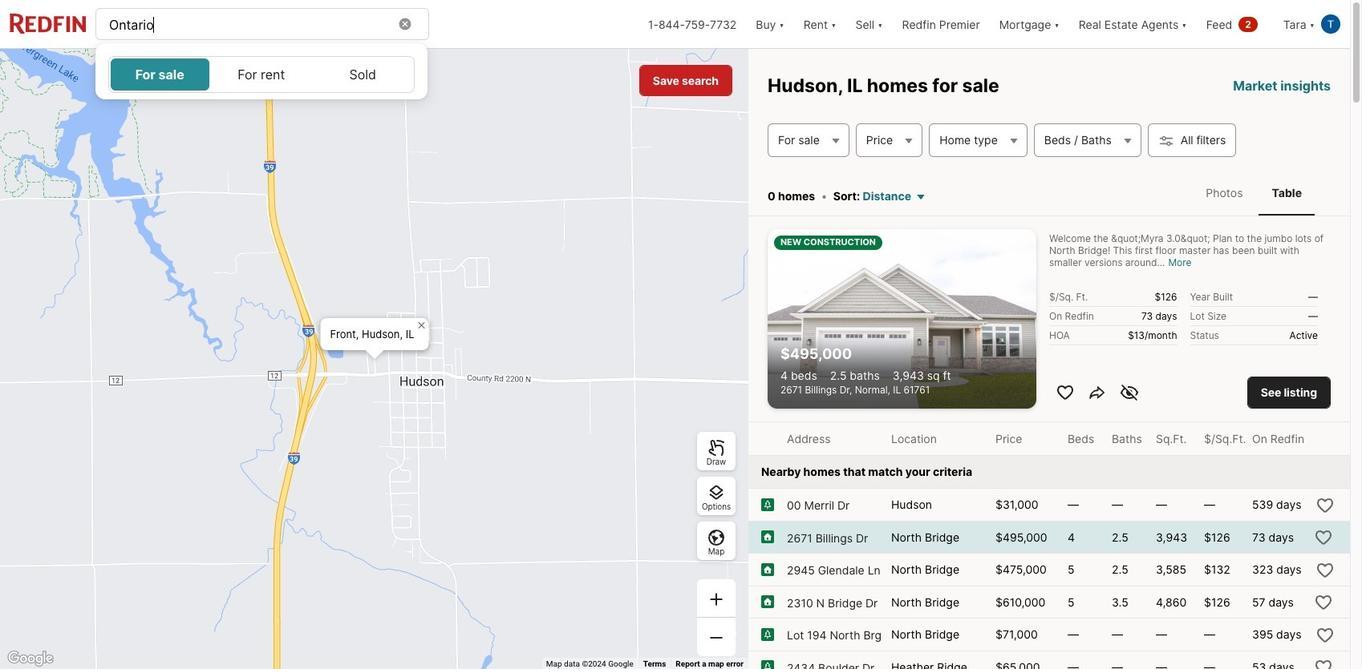 Task type: vqa. For each thing, say whether or not it's contained in the screenshot.
the Google image
yes



Task type: locate. For each thing, give the bounding box(es) containing it.
google image
[[4, 649, 57, 670]]

map region
[[0, 0, 814, 670]]

toggle search results table view tab
[[1259, 173, 1315, 213]]

dialog
[[320, 314, 433, 351]]

tab list
[[1177, 170, 1331, 216]]

list box
[[108, 56, 414, 93]]

user photo image
[[1321, 14, 1341, 34]]



Task type: describe. For each thing, give the bounding box(es) containing it.
City, Address, School, Agent, ZIP search field
[[96, 9, 428, 41]]

toggle search results photos view tab
[[1193, 173, 1256, 213]]

dialog inside the map region
[[320, 314, 433, 351]]



